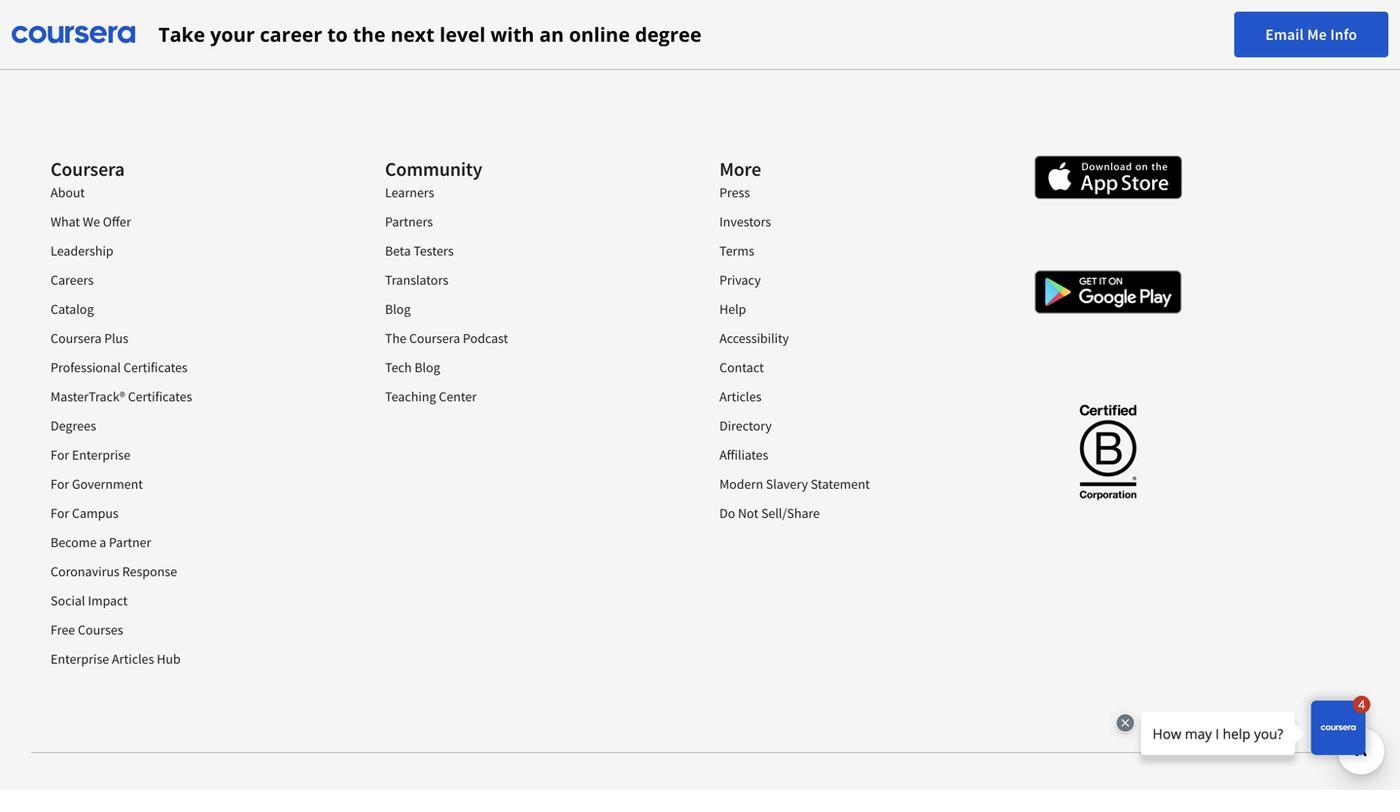 Task type: locate. For each thing, give the bounding box(es) containing it.
certificates down professional certificates
[[128, 388, 192, 405]]

degrees
[[51, 417, 96, 435]]

articles left "hub"
[[112, 651, 154, 668]]

for enterprise link
[[51, 446, 131, 464]]

ux
[[408, 5, 423, 22]]

0 vertical spatial articles
[[720, 388, 762, 405]]

list for more
[[720, 183, 998, 533]]

tech blog link
[[385, 359, 440, 376]]

ui
[[385, 5, 397, 22]]

for up for campus
[[51, 475, 69, 493]]

coronavirus response
[[51, 563, 177, 581]]

impact
[[88, 592, 128, 610]]

professional up the mastertrack®
[[51, 359, 121, 376]]

0 vertical spatial certificates
[[123, 359, 188, 376]]

articles down contact
[[720, 388, 762, 405]]

email me info
[[1265, 25, 1357, 44]]

more
[[720, 157, 761, 181]]

enterprise up for government
[[72, 446, 131, 464]]

sell/share
[[761, 505, 820, 522]]

2 vertical spatial for
[[51, 505, 69, 522]]

1 vertical spatial blog
[[415, 359, 440, 376]]

slavery
[[766, 475, 808, 493]]

press link
[[720, 184, 750, 201]]

0 vertical spatial professional
[[583, 34, 653, 52]]

with
[[491, 21, 534, 48], [512, 34, 537, 52]]

for down degrees link
[[51, 446, 69, 464]]

social
[[51, 592, 85, 610]]

0 horizontal spatial blog
[[385, 300, 411, 318]]

teaching center link
[[385, 388, 477, 405]]

1 horizontal spatial blog
[[415, 359, 440, 376]]

professional right the python
[[583, 34, 653, 52]]

email
[[1265, 25, 1304, 44]]

0 vertical spatial for
[[51, 446, 69, 464]]

articles
[[720, 388, 762, 405], [112, 651, 154, 668]]

blog up the
[[385, 300, 411, 318]]

take
[[158, 21, 205, 48]]

0 horizontal spatial articles
[[112, 651, 154, 668]]

ui / ux design specialization list item
[[385, 4, 663, 23]]

next
[[391, 21, 435, 48]]

terms link
[[720, 242, 754, 260]]

teaching
[[385, 388, 436, 405]]

coursera down "catalog" link
[[51, 330, 102, 347]]

do not sell/share
[[720, 505, 820, 522]]

statement
[[811, 475, 870, 493]]

modern slavery statement link
[[720, 475, 870, 493]]

1 horizontal spatial professional
[[583, 34, 653, 52]]

1 vertical spatial articles
[[112, 651, 154, 668]]

python
[[539, 34, 580, 52]]

mastertrack®
[[51, 388, 125, 405]]

take your career to the next level with an online degree
[[158, 21, 702, 48]]

help link
[[720, 300, 746, 318]]

coursera up tech blog link
[[409, 330, 460, 347]]

partners
[[385, 213, 433, 230]]

download on the app store image
[[1035, 156, 1182, 199]]

list containing press
[[720, 183, 998, 533]]

accessibility
[[720, 330, 789, 347]]

learners link
[[385, 184, 434, 201]]

about link
[[51, 184, 85, 201]]

free courses
[[51, 621, 123, 639]]

1 vertical spatial professional
[[51, 359, 121, 376]]

list containing about
[[51, 183, 329, 679]]

response
[[122, 563, 177, 581]]

professional certificates
[[51, 359, 188, 376]]

coursera for coursera
[[51, 157, 125, 181]]

list containing ui / ux design specialization
[[385, 0, 663, 82]]

modern slavery statement
[[720, 475, 870, 493]]

partners link
[[385, 213, 433, 230]]

coursera
[[51, 157, 125, 181], [51, 330, 102, 347], [409, 330, 460, 347]]

directory link
[[720, 417, 772, 435]]

degrees link
[[51, 417, 96, 435]]

list for coursera
[[51, 183, 329, 679]]

enterprise down the free courses
[[51, 651, 109, 668]]

courses
[[78, 621, 123, 639]]

for enterprise
[[51, 446, 131, 464]]

blog
[[385, 300, 411, 318], [415, 359, 440, 376]]

privacy link
[[720, 271, 761, 289]]

level
[[440, 21, 486, 48]]

to
[[327, 21, 348, 48]]

1 vertical spatial certificates
[[128, 388, 192, 405]]

degree
[[635, 21, 702, 48]]

2 for from the top
[[51, 475, 69, 493]]

certificates
[[123, 359, 188, 376], [128, 388, 192, 405]]

3 for from the top
[[51, 505, 69, 522]]

coronavirus response link
[[51, 563, 177, 581]]

accessibility link
[[720, 330, 789, 347]]

your
[[210, 21, 255, 48]]

enterprise
[[72, 446, 131, 464], [51, 651, 109, 668]]

blog right 'tech'
[[415, 359, 440, 376]]

google it automation with python professional certificate link
[[385, 34, 653, 71]]

1 vertical spatial for
[[51, 475, 69, 493]]

press
[[720, 184, 750, 201]]

articles link
[[720, 388, 762, 405]]

catalog
[[51, 300, 94, 318]]

careers
[[51, 271, 94, 289]]

google it automation with python professional certificate
[[385, 34, 653, 71]]

for up become
[[51, 505, 69, 522]]

with inside google it automation with python professional certificate
[[512, 34, 537, 52]]

coursera plus
[[51, 330, 129, 347]]

1 for from the top
[[51, 446, 69, 464]]

a
[[99, 534, 106, 551]]

coursera up "about" in the top of the page
[[51, 157, 125, 181]]

tech blog
[[385, 359, 440, 376]]

for for for government
[[51, 475, 69, 493]]

professional certificates link
[[51, 359, 188, 376]]

me
[[1307, 25, 1327, 44]]

coursera image
[[12, 19, 135, 50]]

0 vertical spatial blog
[[385, 300, 411, 318]]

list containing learners
[[385, 183, 663, 416]]

specialization
[[467, 5, 547, 22]]

community
[[385, 157, 482, 181]]

0 vertical spatial enterprise
[[72, 446, 131, 464]]

free courses link
[[51, 621, 123, 639]]

not
[[738, 505, 759, 522]]

list
[[385, 0, 663, 82], [51, 183, 329, 679], [385, 183, 663, 416], [720, 183, 998, 533]]

enterprise articles hub
[[51, 651, 181, 668]]

for campus
[[51, 505, 119, 522]]

certificates up mastertrack® certificates link
[[123, 359, 188, 376]]

it
[[428, 34, 439, 52]]

1 vertical spatial enterprise
[[51, 651, 109, 668]]

leadership
[[51, 242, 113, 260]]



Task type: vqa. For each thing, say whether or not it's contained in the screenshot.
Investors link
yes



Task type: describe. For each thing, give the bounding box(es) containing it.
1 horizontal spatial articles
[[720, 388, 762, 405]]

for campus link
[[51, 505, 119, 522]]

center
[[439, 388, 477, 405]]

do
[[720, 505, 735, 522]]

beta testers
[[385, 242, 454, 260]]

the
[[385, 330, 407, 347]]

enterprise articles hub link
[[51, 651, 181, 668]]

the
[[353, 21, 386, 48]]

coursera plus link
[[51, 330, 129, 347]]

for for for enterprise
[[51, 446, 69, 464]]

privacy
[[720, 271, 761, 289]]

what we offer
[[51, 213, 131, 230]]

list for community
[[385, 183, 663, 416]]

blog link
[[385, 300, 411, 318]]

about
[[51, 184, 85, 201]]

leadership link
[[51, 242, 113, 260]]

become a partner
[[51, 534, 151, 551]]

hub
[[157, 651, 181, 668]]

for for for campus
[[51, 505, 69, 522]]

campus
[[72, 505, 119, 522]]

government
[[72, 475, 143, 493]]

help
[[720, 300, 746, 318]]

terms
[[720, 242, 754, 260]]

social impact
[[51, 592, 128, 610]]

certificates for mastertrack® certificates
[[128, 388, 192, 405]]

the coursera podcast
[[385, 330, 508, 347]]

beta testers link
[[385, 242, 454, 260]]

email me info button
[[1234, 12, 1389, 57]]

career
[[260, 21, 322, 48]]

the coursera podcast link
[[385, 330, 508, 347]]

modern
[[720, 475, 763, 493]]

become a partner link
[[51, 534, 151, 551]]

logo of certified b corporation image
[[1068, 393, 1148, 510]]

offer
[[103, 213, 131, 230]]

we
[[83, 213, 100, 230]]

certificates for professional certificates
[[123, 359, 188, 376]]

partner
[[109, 534, 151, 551]]

professional inside google it automation with python professional certificate
[[583, 34, 653, 52]]

contact link
[[720, 359, 764, 376]]

translators
[[385, 271, 448, 289]]

testers
[[414, 242, 454, 260]]

become
[[51, 534, 97, 551]]

get it on google play image
[[1035, 270, 1182, 314]]

catalog link
[[51, 300, 94, 318]]

mastertrack® certificates
[[51, 388, 192, 405]]

mastertrack® certificates link
[[51, 388, 192, 405]]

beta
[[385, 242, 411, 260]]

what we offer link
[[51, 213, 131, 230]]

coursera for coursera plus
[[51, 330, 102, 347]]

0 horizontal spatial professional
[[51, 359, 121, 376]]

do not sell/share link
[[720, 505, 820, 522]]

design
[[426, 5, 464, 22]]

investors
[[720, 213, 771, 230]]

/
[[400, 5, 405, 22]]

affiliates link
[[720, 446, 768, 464]]

what
[[51, 213, 80, 230]]

for government
[[51, 475, 143, 493]]

contact
[[720, 359, 764, 376]]

online
[[569, 21, 630, 48]]

investors link
[[720, 213, 771, 230]]

plus
[[104, 330, 129, 347]]

podcast
[[463, 330, 508, 347]]

ui / ux design specialization
[[385, 5, 547, 22]]

free
[[51, 621, 75, 639]]

for government link
[[51, 475, 143, 493]]

translators link
[[385, 271, 448, 289]]

teaching center
[[385, 388, 477, 405]]



